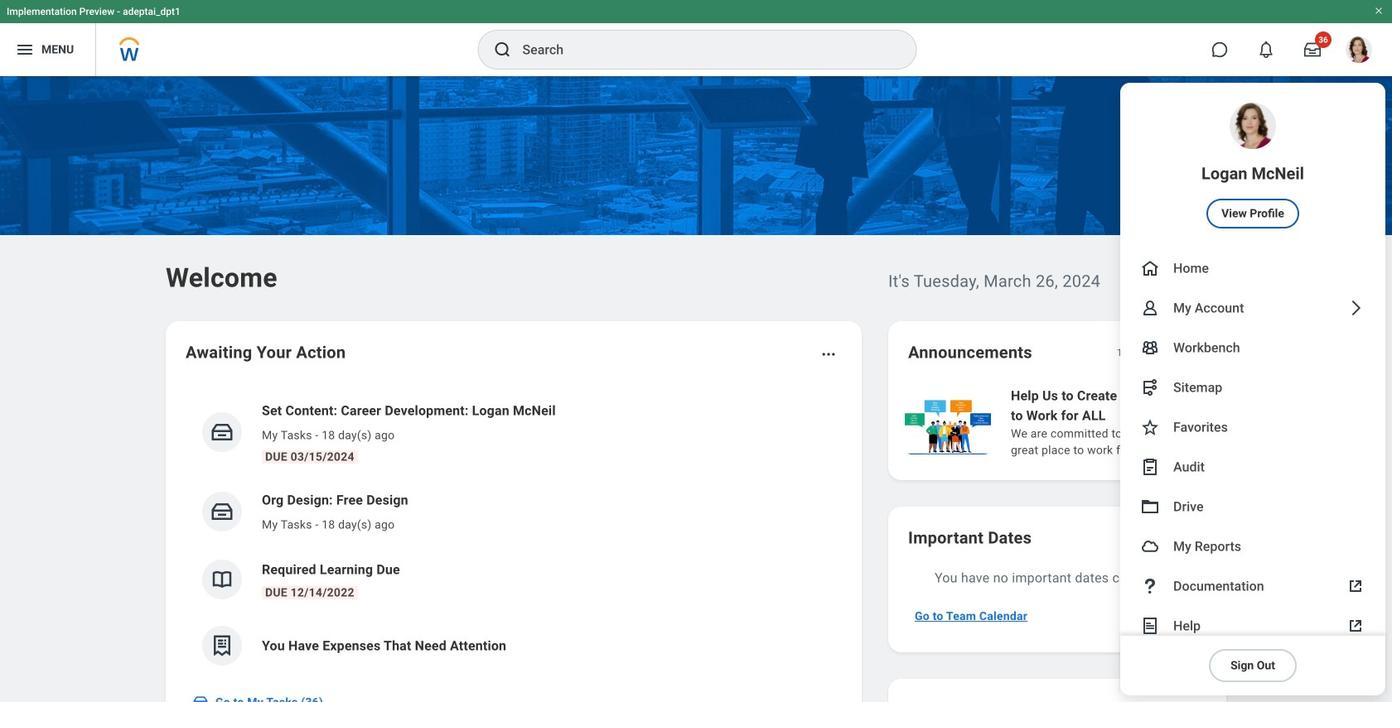 Task type: vqa. For each thing, say whether or not it's contained in the screenshot.
the Profile Logan McNeil icon
no



Task type: describe. For each thing, give the bounding box(es) containing it.
11 menu item from the top
[[1120, 607, 1386, 646]]

avatar image
[[1140, 537, 1160, 557]]

justify image
[[15, 40, 35, 60]]

question image
[[1140, 577, 1160, 597]]

inbox large image
[[1304, 41, 1321, 58]]

1 horizontal spatial list
[[902, 385, 1392, 461]]

search image
[[493, 40, 513, 60]]

book open image
[[210, 568, 235, 593]]

dashboard expenses image
[[210, 634, 235, 659]]

paste image
[[1140, 457, 1160, 477]]

0 horizontal spatial list
[[186, 388, 842, 680]]

folder open image
[[1140, 497, 1160, 517]]

notifications large image
[[1258, 41, 1275, 58]]

6 menu item from the top
[[1120, 408, 1386, 448]]

1 menu item from the top
[[1120, 83, 1386, 249]]

endpoints image
[[1140, 378, 1160, 398]]

4 menu item from the top
[[1120, 328, 1386, 368]]

2 menu item from the top
[[1120, 249, 1386, 288]]

ext link image for document image at the bottom right of page
[[1346, 617, 1366, 636]]

document image
[[1140, 617, 1160, 636]]

3 menu item from the top
[[1120, 288, 1386, 328]]

1 horizontal spatial inbox image
[[210, 500, 235, 525]]



Task type: locate. For each thing, give the bounding box(es) containing it.
user image
[[1140, 298, 1160, 318]]

0 horizontal spatial inbox image
[[192, 694, 209, 703]]

chevron right small image
[[1185, 345, 1202, 361]]

main content
[[0, 76, 1392, 703]]

Search Workday  search field
[[523, 31, 882, 68]]

chevron left small image
[[1155, 345, 1172, 361]]

chevron right image
[[1346, 298, 1366, 318]]

0 vertical spatial ext link image
[[1346, 577, 1366, 597]]

inbox image
[[210, 420, 235, 445]]

1 vertical spatial inbox image
[[192, 694, 209, 703]]

ext link image for question image
[[1346, 577, 1366, 597]]

related actions image
[[820, 346, 837, 363]]

10 menu item from the top
[[1120, 567, 1386, 607]]

status
[[1117, 346, 1144, 360]]

2 ext link image from the top
[[1346, 617, 1366, 636]]

home image
[[1140, 259, 1160, 278]]

9 menu item from the top
[[1120, 527, 1386, 567]]

banner
[[0, 0, 1392, 696]]

list
[[902, 385, 1392, 461], [186, 388, 842, 680]]

logan mcneil image
[[1346, 36, 1372, 63]]

menu item
[[1120, 83, 1386, 249], [1120, 249, 1386, 288], [1120, 288, 1386, 328], [1120, 328, 1386, 368], [1120, 368, 1386, 408], [1120, 408, 1386, 448], [1120, 448, 1386, 487], [1120, 487, 1386, 527], [1120, 527, 1386, 567], [1120, 567, 1386, 607], [1120, 607, 1386, 646]]

8 menu item from the top
[[1120, 487, 1386, 527]]

ext link image
[[1346, 577, 1366, 597], [1346, 617, 1366, 636]]

inbox image
[[210, 500, 235, 525], [192, 694, 209, 703]]

1 vertical spatial ext link image
[[1346, 617, 1366, 636]]

menu
[[1120, 83, 1386, 696]]

contact card matrix manager image
[[1140, 338, 1160, 358]]

star image
[[1140, 418, 1160, 438]]

1 ext link image from the top
[[1346, 577, 1366, 597]]

close environment banner image
[[1374, 6, 1384, 16]]

7 menu item from the top
[[1120, 448, 1386, 487]]

0 vertical spatial inbox image
[[210, 500, 235, 525]]

5 menu item from the top
[[1120, 368, 1386, 408]]



